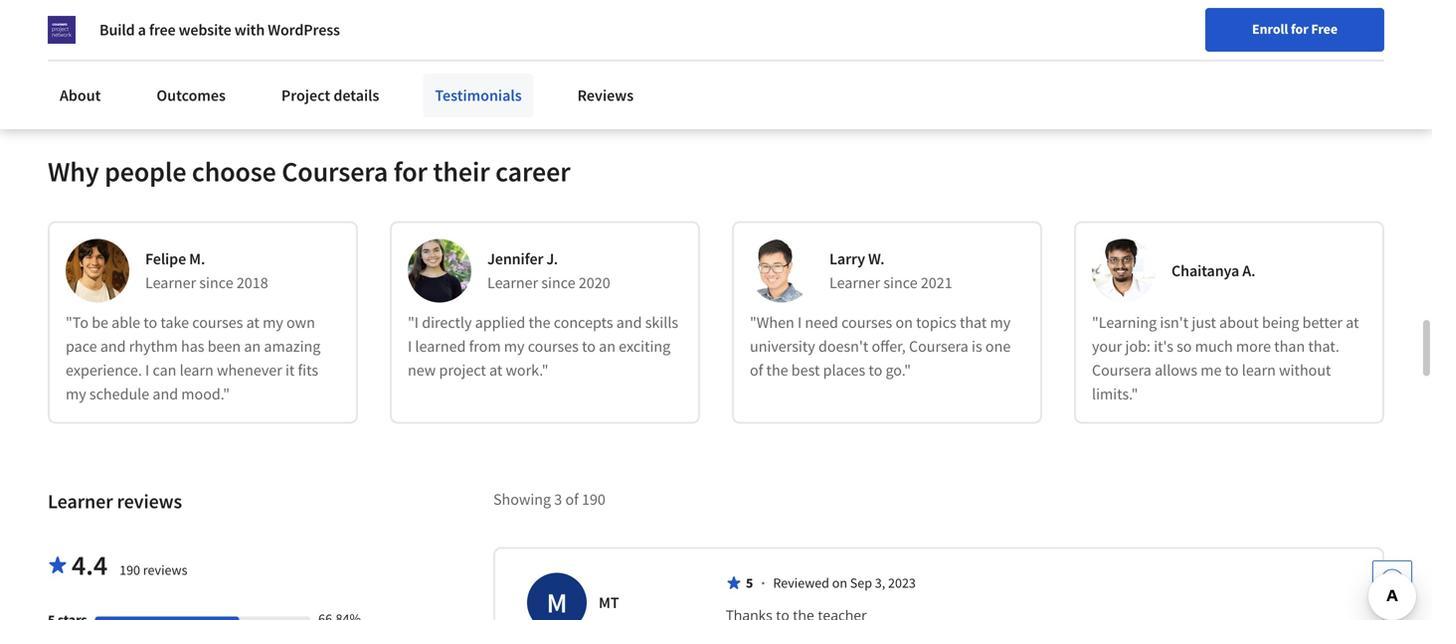 Task type: vqa. For each thing, say whether or not it's contained in the screenshot.
do
no



Task type: locate. For each thing, give the bounding box(es) containing it.
my
[[263, 313, 283, 333], [990, 313, 1011, 333], [504, 337, 525, 356], [66, 384, 86, 404]]

"i directly applied the concepts and skills i learned from my courses to an exciting new project at work."
[[408, 313, 678, 380]]

3,
[[875, 574, 885, 592]]

concepts
[[554, 313, 613, 333]]

doesn't
[[818, 337, 869, 356]]

for left individuals
[[32, 10, 54, 30]]

0 vertical spatial project
[[203, 10, 251, 30]]

2020
[[579, 273, 610, 293]]

0 horizontal spatial for
[[332, 10, 350, 30]]

to up rhythm
[[144, 313, 157, 333]]

2 since from the left
[[541, 273, 576, 293]]

i
[[798, 313, 802, 333], [408, 337, 412, 356], [145, 360, 149, 380]]

courses
[[192, 313, 243, 333], [841, 313, 892, 333], [528, 337, 579, 356]]

english
[[1107, 62, 1156, 82]]

2 vertical spatial and
[[153, 384, 178, 404]]

schedule
[[89, 384, 149, 404]]

since down the j.
[[541, 273, 576, 293]]

2 learn from the left
[[1242, 360, 1276, 380]]

learn down "has"
[[180, 360, 214, 380]]

about
[[1219, 313, 1259, 333]]

coursera down "topics"
[[909, 337, 969, 356]]

0 horizontal spatial on
[[832, 574, 847, 592]]

is up mobile
[[254, 10, 264, 30]]

2 vertical spatial i
[[145, 360, 149, 380]]

one
[[986, 337, 1011, 356]]

website
[[179, 20, 231, 40]]

on left sep on the right bottom of the page
[[832, 574, 847, 592]]

businesses
[[189, 10, 262, 30]]

reviews right 4.4
[[143, 561, 187, 579]]

courses up work."
[[528, 337, 579, 356]]

and down "can"
[[153, 384, 178, 404]]

2 horizontal spatial i
[[798, 313, 802, 333]]

and up experience.
[[100, 337, 126, 356]]

designed
[[268, 10, 328, 30]]

2 horizontal spatial and
[[616, 313, 642, 333]]

1 horizontal spatial a
[[588, 10, 596, 30]]

coursera up limits."
[[1092, 360, 1152, 380]]

more
[[1236, 337, 1271, 356]]

outcomes link
[[145, 74, 238, 117]]

0 horizontal spatial learn
[[180, 360, 214, 380]]

reviews link
[[566, 74, 646, 117]]

0 vertical spatial the
[[529, 313, 551, 333]]

0 horizontal spatial and
[[100, 337, 126, 356]]

the down university
[[766, 360, 788, 380]]

mt
[[599, 593, 619, 613]]

to inside "i directly applied the concepts and skills i learned from my courses to an exciting new project at work."
[[582, 337, 596, 356]]

coursera project network image
[[48, 16, 76, 44]]

desktop
[[424, 10, 477, 30]]

0 vertical spatial is
[[254, 10, 264, 30]]

i left "can"
[[145, 360, 149, 380]]

work."
[[506, 360, 549, 380]]

at inside "i directly applied the concepts and skills i learned from my courses to an exciting new project at work."
[[489, 360, 503, 380]]

with right the computers at the left top of page
[[555, 10, 585, 30]]

1 since from the left
[[199, 273, 233, 293]]

for left laptops at the top
[[332, 10, 350, 30]]

take
[[160, 313, 189, 333]]

1 horizontal spatial is
[[972, 337, 982, 356]]

since inside larry w. learner since 2021
[[884, 273, 918, 293]]

reviews up 190 reviews
[[117, 489, 182, 514]]

an down concepts
[[599, 337, 616, 356]]

1 horizontal spatial coursera
[[909, 337, 969, 356]]

0 vertical spatial reviews
[[117, 489, 182, 514]]

at inside "learning isn't just about being better at your job: it's so much more than that. coursera allows me to learn without limits."
[[1346, 313, 1359, 333]]

topics
[[916, 313, 957, 333]]

for
[[32, 10, 54, 30], [164, 10, 186, 30], [294, 10, 316, 30]]

1 vertical spatial i
[[408, 337, 412, 356]]

coursera
[[282, 154, 388, 189], [909, 337, 969, 356], [1092, 360, 1152, 380]]

at down from
[[489, 360, 503, 380]]

0 horizontal spatial i
[[145, 360, 149, 380]]

reviewed
[[773, 574, 829, 592]]

for universities
[[294, 10, 397, 30]]

or
[[407, 10, 421, 30]]

guided
[[152, 10, 200, 30]]

learner down felipe
[[145, 273, 196, 293]]

1 vertical spatial is
[[972, 337, 982, 356]]

since
[[199, 273, 233, 293], [541, 273, 576, 293], [884, 273, 918, 293]]

for up devices.
[[294, 10, 316, 30]]

1 horizontal spatial learn
[[1242, 360, 1276, 380]]

1 horizontal spatial with
[[555, 10, 585, 30]]

a
[[588, 10, 596, 30], [138, 20, 146, 40]]

190 right 4.4
[[119, 561, 140, 579]]

learned
[[415, 337, 466, 356]]

of
[[750, 360, 763, 380], [565, 490, 579, 510]]

reviewed on sep 3, 2023
[[773, 574, 916, 592]]

an
[[244, 337, 261, 356], [599, 337, 616, 356]]

an inside "to be able to take courses at my own pace and rhythm has been an amazing experience. i can learn whenever it fits my schedule and mood."
[[244, 337, 261, 356]]

coursera inside "when i need courses on topics that my university doesn't offer, coursera is one of the best places to go."
[[909, 337, 969, 356]]

1 horizontal spatial of
[[750, 360, 763, 380]]

project inside this guided project is designed for laptops or desktop computers with a reliable internet connection, not mobile devices.
[[203, 10, 251, 30]]

3
[[554, 490, 562, 510]]

on
[[896, 313, 913, 333], [832, 574, 847, 592]]

project left details
[[281, 86, 330, 105]]

limits."
[[1092, 384, 1138, 404]]

is left one at the bottom right
[[972, 337, 982, 356]]

project details
[[281, 86, 379, 105]]

3 for from the left
[[294, 10, 316, 30]]

courses inside "when i need courses on topics that my university doesn't offer, coursera is one of the best places to go."
[[841, 313, 892, 333]]

wordpress
[[268, 20, 340, 40]]

to left "go.""
[[869, 360, 882, 380]]

free
[[149, 20, 176, 40]]

0 horizontal spatial project
[[203, 10, 251, 30]]

1 horizontal spatial courses
[[528, 337, 579, 356]]

learner for felipe
[[145, 273, 196, 293]]

1 horizontal spatial for
[[164, 10, 186, 30]]

1 horizontal spatial at
[[489, 360, 503, 380]]

0 horizontal spatial courses
[[192, 313, 243, 333]]

of inside "when i need courses on topics that my university doesn't offer, coursera is one of the best places to go."
[[750, 360, 763, 380]]

choose
[[192, 154, 276, 189]]

larry
[[829, 249, 865, 269]]

to inside "learning isn't just about being better at your job: it's so much more than that. coursera allows me to learn without limits."
[[1225, 360, 1239, 380]]

since inside jennifer j. learner since 2020
[[541, 273, 576, 293]]

connection,
[[121, 34, 200, 54]]

the inside "when i need courses on topics that my university doesn't offer, coursera is one of the best places to go."
[[766, 360, 788, 380]]

0 vertical spatial i
[[798, 313, 802, 333]]

1 horizontal spatial 190
[[582, 490, 606, 510]]

experience.
[[66, 360, 142, 380]]

0 horizontal spatial since
[[199, 273, 233, 293]]

i left need
[[798, 313, 802, 333]]

a left reliable
[[588, 10, 596, 30]]

learn inside "learning isn't just about being better at your job: it's so much more than that. coursera allows me to learn without limits."
[[1242, 360, 1276, 380]]

0 horizontal spatial the
[[529, 313, 551, 333]]

1 horizontal spatial since
[[541, 273, 576, 293]]

at inside "to be able to take courses at my own pace and rhythm has been an amazing experience. i can learn whenever it fits my schedule and mood."
[[246, 313, 259, 333]]

my down experience.
[[66, 384, 86, 404]]

for left "free"
[[1291, 20, 1309, 38]]

None search field
[[283, 52, 612, 92]]

to right me
[[1225, 360, 1239, 380]]

my up work."
[[504, 337, 525, 356]]

for inside this guided project is designed for laptops or desktop computers with a reliable internet connection, not mobile devices.
[[332, 10, 350, 30]]

pace
[[66, 337, 97, 356]]

learner reviews
[[48, 489, 182, 514]]

3 since from the left
[[884, 273, 918, 293]]

learner inside larry w. learner since 2021
[[829, 273, 880, 293]]

project
[[203, 10, 251, 30], [281, 86, 330, 105]]

my inside "when i need courses on topics that my university doesn't offer, coursera is one of the best places to go."
[[990, 313, 1011, 333]]

2021
[[921, 273, 952, 293]]

1 for from the left
[[32, 10, 54, 30]]

an up whenever
[[244, 337, 261, 356]]

1 vertical spatial coursera
[[909, 337, 969, 356]]

courses up offer,
[[841, 313, 892, 333]]

since for w.
[[884, 273, 918, 293]]

for for individuals
[[32, 10, 54, 30]]

people
[[105, 154, 186, 189]]

build
[[99, 20, 135, 40]]

coursera image
[[24, 56, 150, 88]]

1 horizontal spatial and
[[153, 384, 178, 404]]

testimonials
[[435, 86, 522, 105]]

1 horizontal spatial the
[[766, 360, 788, 380]]

learner inside felipe m. learner since 2018
[[145, 273, 196, 293]]

to
[[144, 313, 157, 333], [582, 337, 596, 356], [869, 360, 882, 380], [1225, 360, 1239, 380]]

help center image
[[1380, 569, 1404, 593]]

courses up been
[[192, 313, 243, 333]]

to inside "when i need courses on topics that my university doesn't offer, coursera is one of the best places to go."
[[869, 360, 882, 380]]

with right "not"
[[234, 20, 265, 40]]

0 vertical spatial on
[[896, 313, 913, 333]]

1 vertical spatial the
[[766, 360, 788, 380]]

since down w.
[[884, 273, 918, 293]]

at right 'better'
[[1346, 313, 1359, 333]]

m
[[547, 586, 567, 621]]

since down m.
[[199, 273, 233, 293]]

for
[[332, 10, 350, 30], [1291, 20, 1309, 38], [394, 154, 428, 189]]

0 horizontal spatial a
[[138, 20, 146, 40]]

0 horizontal spatial is
[[254, 10, 264, 30]]

1 vertical spatial of
[[565, 490, 579, 510]]

2 horizontal spatial for
[[1291, 20, 1309, 38]]

the
[[529, 313, 551, 333], [766, 360, 788, 380]]

learner
[[145, 273, 196, 293], [487, 273, 538, 293], [829, 273, 880, 293], [48, 489, 113, 514]]

to down concepts
[[582, 337, 596, 356]]

0 horizontal spatial for
[[32, 10, 54, 30]]

that
[[960, 313, 987, 333]]

at
[[246, 313, 259, 333], [1346, 313, 1359, 333], [489, 360, 503, 380]]

2 for from the left
[[164, 10, 186, 30]]

190 right the 3
[[582, 490, 606, 510]]

learn inside "to be able to take courses at my own pace and rhythm has been an amazing experience. i can learn whenever it fits my schedule and mood."
[[180, 360, 214, 380]]

0 horizontal spatial coursera
[[282, 154, 388, 189]]

just
[[1192, 313, 1216, 333]]

since for m.
[[199, 273, 233, 293]]

for up connection,
[[164, 10, 186, 30]]

learner inside jennifer j. learner since 2020
[[487, 273, 538, 293]]

1 learn from the left
[[180, 360, 214, 380]]

1 horizontal spatial on
[[896, 313, 913, 333]]

1 horizontal spatial project
[[281, 86, 330, 105]]

of down university
[[750, 360, 763, 380]]

2 an from the left
[[599, 337, 616, 356]]

reviews
[[117, 489, 182, 514], [143, 561, 187, 579]]

0 horizontal spatial 190
[[119, 561, 140, 579]]

learn for more
[[1242, 360, 1276, 380]]

5
[[746, 574, 753, 592]]

on up offer,
[[896, 313, 913, 333]]

a left free
[[138, 20, 146, 40]]

is
[[254, 10, 264, 30], [972, 337, 982, 356]]

details
[[334, 86, 379, 105]]

2 horizontal spatial since
[[884, 273, 918, 293]]

i inside "to be able to take courses at my own pace and rhythm has been an amazing experience. i can learn whenever it fits my schedule and mood."
[[145, 360, 149, 380]]

0 vertical spatial coursera
[[282, 154, 388, 189]]

learner up 4.4
[[48, 489, 113, 514]]

project
[[439, 360, 486, 380]]

since inside felipe m. learner since 2018
[[199, 273, 233, 293]]

reviews for learner reviews
[[117, 489, 182, 514]]

go."
[[886, 360, 911, 380]]

2 horizontal spatial courses
[[841, 313, 892, 333]]

my up one at the bottom right
[[990, 313, 1011, 333]]

1 horizontal spatial i
[[408, 337, 412, 356]]

i down '"i'
[[408, 337, 412, 356]]

i inside "when i need courses on topics that my university doesn't offer, coursera is one of the best places to go."
[[798, 313, 802, 333]]

learn down more
[[1242, 360, 1276, 380]]

jennifer j. learner since 2020
[[487, 249, 610, 293]]

0 vertical spatial and
[[616, 313, 642, 333]]

1 an from the left
[[244, 337, 261, 356]]

1 vertical spatial reviews
[[143, 561, 187, 579]]

laptops
[[353, 10, 403, 30]]

courses inside "i directly applied the concepts and skills i learned from my courses to an exciting new project at work."
[[528, 337, 579, 356]]

exciting
[[619, 337, 671, 356]]

coursera down project details link
[[282, 154, 388, 189]]

the inside "i directly applied the concepts and skills i learned from my courses to an exciting new project at work."
[[529, 313, 551, 333]]

0 horizontal spatial at
[[246, 313, 259, 333]]

the right 'applied'
[[529, 313, 551, 333]]

learner down larry
[[829, 273, 880, 293]]

learner down jennifer
[[487, 273, 538, 293]]

2 vertical spatial coursera
[[1092, 360, 1152, 380]]

1 horizontal spatial an
[[599, 337, 616, 356]]

and up 'exciting'
[[616, 313, 642, 333]]

2 horizontal spatial at
[[1346, 313, 1359, 333]]

places
[[823, 360, 865, 380]]

whenever
[[217, 360, 282, 380]]

learner for jennifer
[[487, 273, 538, 293]]

your
[[1092, 337, 1122, 356]]

0 vertical spatial of
[[750, 360, 763, 380]]

at down 2018
[[246, 313, 259, 333]]

for left their
[[394, 154, 428, 189]]

project up "not"
[[203, 10, 251, 30]]

2 horizontal spatial coursera
[[1092, 360, 1152, 380]]

0 horizontal spatial an
[[244, 337, 261, 356]]

of right the 3
[[565, 490, 579, 510]]

0 vertical spatial 190
[[582, 490, 606, 510]]

2 horizontal spatial for
[[294, 10, 316, 30]]



Task type: describe. For each thing, give the bounding box(es) containing it.
free
[[1311, 20, 1338, 38]]

skills
[[645, 313, 678, 333]]

mobile
[[229, 34, 275, 54]]

1 vertical spatial 190
[[119, 561, 140, 579]]

"when i need courses on topics that my university doesn't offer, coursera is one of the best places to go."
[[750, 313, 1011, 380]]

"learning isn't just about being better at your job: it's so much more than that. coursera allows me to learn without limits."
[[1092, 313, 1359, 404]]

their
[[433, 154, 490, 189]]

and inside "i directly applied the concepts and skills i learned from my courses to an exciting new project at work."
[[616, 313, 642, 333]]

best
[[791, 360, 820, 380]]

i inside "i directly applied the concepts and skills i learned from my courses to an exciting new project at work."
[[408, 337, 412, 356]]

for individuals
[[32, 10, 133, 30]]

about
[[60, 86, 101, 105]]

banner navigation
[[16, 0, 560, 40]]

has
[[181, 337, 204, 356]]

career
[[495, 154, 570, 189]]

fits
[[298, 360, 318, 380]]

my inside "i directly applied the concepts and skills i learned from my courses to an exciting new project at work."
[[504, 337, 525, 356]]

"learning
[[1092, 313, 1157, 333]]

better
[[1303, 313, 1343, 333]]

allows
[[1155, 360, 1198, 380]]

build a free website with wordpress
[[99, 20, 340, 40]]

individuals
[[57, 10, 133, 30]]

own
[[286, 313, 315, 333]]

can
[[153, 360, 176, 380]]

shopping cart: 1 item image
[[1024, 55, 1062, 87]]

applied
[[475, 313, 525, 333]]

a.
[[1243, 261, 1256, 281]]

able
[[112, 313, 140, 333]]

"to
[[66, 313, 89, 333]]

university
[[750, 337, 815, 356]]

chaitanya a.
[[1172, 261, 1256, 281]]

1 vertical spatial and
[[100, 337, 126, 356]]

for inside button
[[1291, 20, 1309, 38]]

2018
[[237, 273, 268, 293]]

without
[[1279, 360, 1331, 380]]

0 horizontal spatial with
[[234, 20, 265, 40]]

felipe m. learner since 2018
[[145, 249, 268, 293]]

1 horizontal spatial for
[[394, 154, 428, 189]]

showing
[[493, 490, 551, 510]]

showing 3 of 190
[[493, 490, 606, 510]]

for businesses
[[164, 10, 262, 30]]

testimonials link
[[423, 74, 534, 117]]

learn for has
[[180, 360, 214, 380]]

larry w. learner since 2021
[[829, 249, 952, 293]]

for for businesses
[[164, 10, 186, 30]]

2023
[[888, 574, 916, 592]]

learner for larry
[[829, 273, 880, 293]]

4.4
[[72, 548, 108, 583]]

new
[[408, 360, 436, 380]]

190 reviews
[[119, 561, 187, 579]]

offer,
[[872, 337, 906, 356]]

j.
[[546, 249, 558, 269]]

to inside "to be able to take courses at my own pace and rhythm has been an amazing experience. i can learn whenever it fits my schedule and mood."
[[144, 313, 157, 333]]

so
[[1177, 337, 1192, 356]]

is inside this guided project is designed for laptops or desktop computers with a reliable internet connection, not mobile devices.
[[254, 10, 264, 30]]

m.
[[189, 249, 205, 269]]

devices.
[[278, 34, 332, 54]]

than
[[1274, 337, 1305, 356]]

"i
[[408, 313, 419, 333]]

computers
[[481, 10, 552, 30]]

with inside this guided project is designed for laptops or desktop computers with a reliable internet connection, not mobile devices.
[[555, 10, 585, 30]]

on inside "when i need courses on topics that my university doesn't offer, coursera is one of the best places to go."
[[896, 313, 913, 333]]

1 vertical spatial project
[[281, 86, 330, 105]]

it
[[285, 360, 295, 380]]

coursera inside "learning isn't just about being better at your job: it's so much more than that. coursera allows me to learn without limits."
[[1092, 360, 1152, 380]]

be
[[92, 313, 108, 333]]

this guided project is designed for laptops or desktop computers with a reliable internet connection, not mobile devices.
[[121, 10, 705, 54]]

"to be able to take courses at my own pace and rhythm has been an amazing experience. i can learn whenever it fits my schedule and mood."
[[66, 313, 321, 404]]

sep
[[850, 574, 872, 592]]

reviews
[[577, 86, 634, 105]]

an inside "i directly applied the concepts and skills i learned from my courses to an exciting new project at work."
[[599, 337, 616, 356]]

reliable
[[599, 10, 649, 30]]

being
[[1262, 313, 1299, 333]]

a inside this guided project is designed for laptops or desktop computers with a reliable internet connection, not mobile devices.
[[588, 10, 596, 30]]

project details link
[[269, 74, 391, 117]]

job:
[[1125, 337, 1151, 356]]

reviews for 190 reviews
[[143, 561, 187, 579]]

w.
[[868, 249, 885, 269]]

0 horizontal spatial of
[[565, 490, 579, 510]]

much
[[1195, 337, 1233, 356]]

is inside "when i need courses on topics that my university doesn't offer, coursera is one of the best places to go."
[[972, 337, 982, 356]]

"when
[[750, 313, 794, 333]]

enroll for free
[[1252, 20, 1338, 38]]

for for universities
[[294, 10, 316, 30]]

1 vertical spatial on
[[832, 574, 847, 592]]

internet
[[652, 10, 705, 30]]

jennifer
[[487, 249, 543, 269]]

at for better
[[1346, 313, 1359, 333]]

that.
[[1308, 337, 1340, 356]]

rhythm
[[129, 337, 178, 356]]

not
[[203, 34, 225, 54]]

at for courses
[[246, 313, 259, 333]]

chaitanya
[[1172, 261, 1239, 281]]

mood."
[[181, 384, 230, 404]]

been
[[208, 337, 241, 356]]

universities
[[319, 10, 397, 30]]

since for j.
[[541, 273, 576, 293]]

about link
[[48, 74, 113, 117]]

courses inside "to be able to take courses at my own pace and rhythm has been an amazing experience. i can learn whenever it fits my schedule and mood."
[[192, 313, 243, 333]]

my left own
[[263, 313, 283, 333]]



